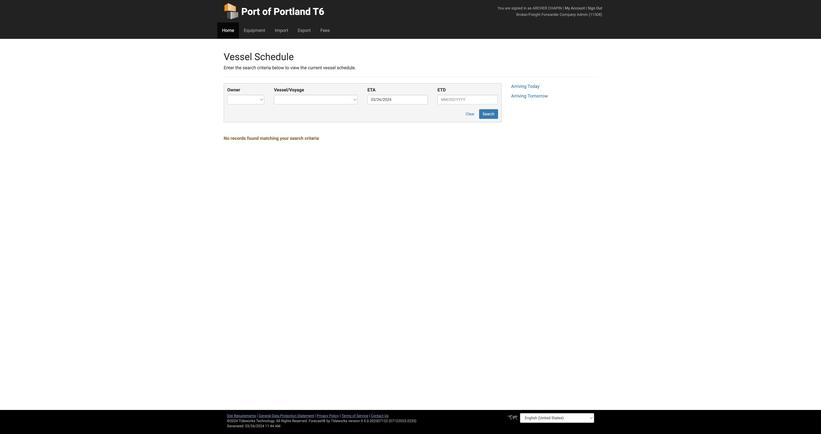 Task type: vqa. For each thing, say whether or not it's contained in the screenshot.
MM/dd/yyyy text box
yes



Task type: locate. For each thing, give the bounding box(es) containing it.
MM/dd/yyyy text field
[[438, 95, 499, 104]]

MM/dd/yyyy text field
[[368, 95, 428, 104]]



